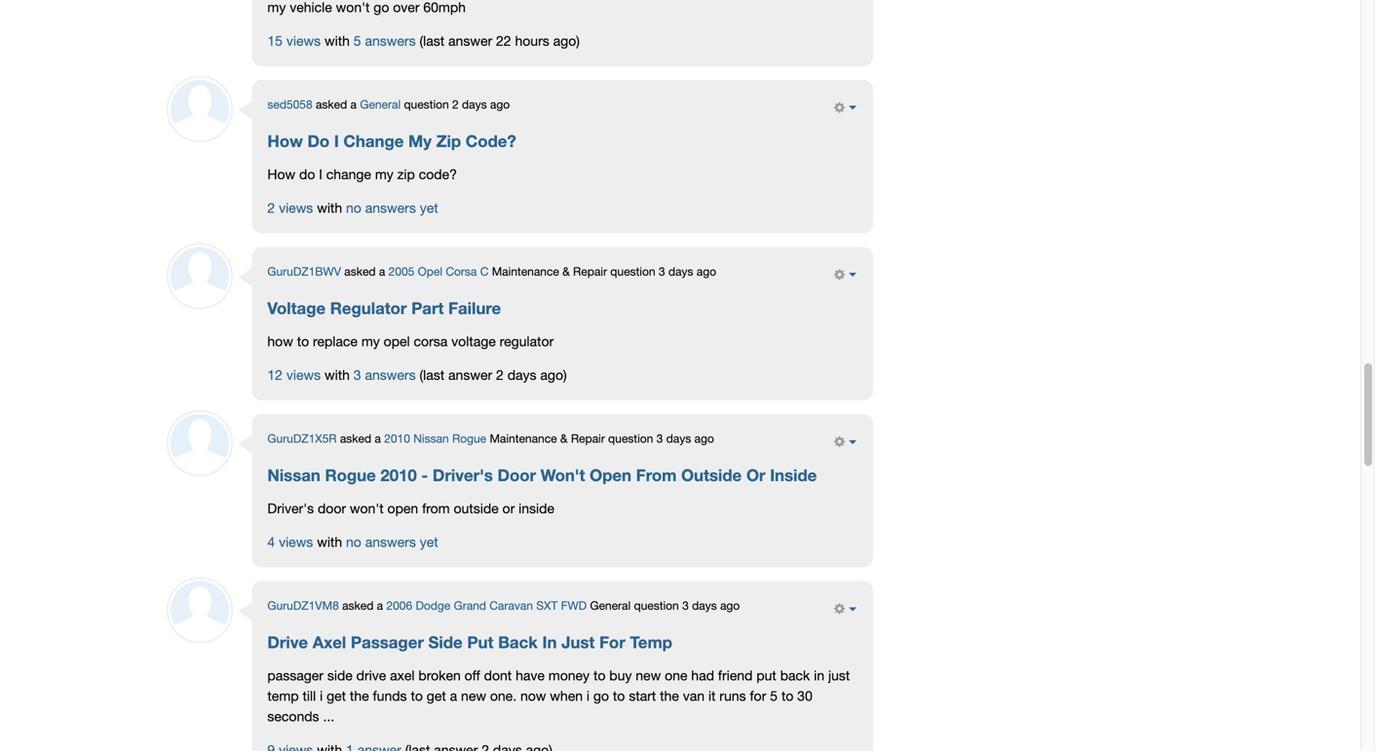 Task type: locate. For each thing, give the bounding box(es) containing it.
2 get from the left
[[427, 689, 446, 705]]

1 horizontal spatial driver's
[[433, 466, 493, 485]]

do
[[299, 166, 315, 182]]

1 horizontal spatial new
[[636, 668, 661, 684]]

zip
[[436, 131, 461, 150]]

views right 12
[[287, 367, 321, 383]]

0 horizontal spatial i
[[320, 689, 323, 705]]

1 vertical spatial 5
[[770, 689, 778, 705]]

get
[[327, 689, 346, 705], [427, 689, 446, 705]]

2 no from the top
[[346, 534, 362, 550]]

3 answers from the top
[[365, 367, 416, 383]]

asked for regulator
[[345, 265, 376, 278]]

yet for my
[[420, 200, 438, 216]]

new up "start"
[[636, 668, 661, 684]]

5 right 15 views link
[[354, 33, 361, 49]]

2006
[[387, 599, 413, 613]]

30
[[798, 689, 813, 705]]

nissan down gurudz1x5r link
[[268, 466, 321, 485]]

temp
[[630, 633, 673, 652]]

1 vertical spatial how
[[268, 166, 296, 182]]

do
[[308, 131, 330, 150]]

answers down zip
[[365, 200, 416, 216]]

0 horizontal spatial 5
[[354, 33, 361, 49]]

views right "15"
[[287, 33, 321, 49]]

& up won't
[[561, 432, 568, 446]]

get down broken on the bottom left
[[427, 689, 446, 705]]

asked up regulator
[[345, 265, 376, 278]]

0 vertical spatial no
[[346, 200, 362, 216]]

general up for
[[590, 599, 631, 613]]

3
[[659, 265, 666, 278], [354, 367, 361, 383], [657, 432, 663, 446], [683, 599, 689, 613]]

12 views with 3 answers (last answer 2 days ago)
[[268, 367, 567, 383]]

new
[[636, 668, 661, 684], [461, 689, 487, 705]]

general
[[360, 97, 401, 111], [590, 599, 631, 613]]

how
[[268, 131, 303, 150], [268, 166, 296, 182]]

sed5058 link
[[268, 97, 313, 111]]

2 how from the top
[[268, 166, 296, 182]]

1 get from the left
[[327, 689, 346, 705]]

back
[[498, 633, 538, 652]]

1 vertical spatial maintenance
[[490, 432, 557, 446]]

new down off
[[461, 689, 487, 705]]

0 vertical spatial how
[[268, 131, 303, 150]]

0 vertical spatial nissan
[[414, 432, 449, 446]]

1 vertical spatial general
[[590, 599, 631, 613]]

dodge
[[416, 599, 451, 613]]

opel
[[384, 333, 410, 350]]

asked for rogue
[[340, 432, 372, 446]]

0 vertical spatial driver's
[[433, 466, 493, 485]]

1 horizontal spatial 5
[[770, 689, 778, 705]]

maintenance
[[492, 265, 560, 278], [490, 432, 557, 446]]

from
[[422, 501, 450, 517]]

with right 15 views link
[[325, 33, 350, 49]]

yet down code?
[[420, 200, 438, 216]]

1 vertical spatial no answers yet link
[[346, 534, 438, 550]]

4 answers from the top
[[365, 534, 416, 550]]

2 views with no answers yet
[[268, 200, 438, 216]]

0 vertical spatial rogue
[[452, 432, 487, 446]]

answers
[[365, 33, 416, 49], [365, 200, 416, 216], [365, 367, 416, 383], [365, 534, 416, 550]]

answer left 22
[[449, 33, 493, 49]]

with down door
[[317, 534, 342, 550]]

5 answers link
[[354, 33, 416, 49]]

2 up gurudz1bwv link
[[268, 200, 275, 216]]

views
[[287, 33, 321, 49], [279, 200, 313, 216], [287, 367, 321, 383], [279, 534, 313, 550]]

gurudz1vm8 asked a 2006 dodge grand caravan sxt fwd general             question             3 days ago
[[268, 599, 740, 613]]

2 answer from the top
[[449, 367, 493, 383]]

no down won't
[[346, 534, 362, 550]]

to left 30
[[782, 689, 794, 705]]

views down do
[[279, 200, 313, 216]]

2005 opel corsa c link
[[389, 265, 489, 278]]

0 vertical spatial general
[[360, 97, 401, 111]]

general up change
[[360, 97, 401, 111]]

views for 4
[[279, 534, 313, 550]]

1 answers from the top
[[365, 33, 416, 49]]

15 views with 5 answers (last answer 22 hours ago)
[[268, 33, 580, 49]]

had
[[692, 668, 715, 684]]

no answers yet link down zip
[[346, 200, 438, 216]]

with for 4
[[317, 534, 342, 550]]

ago
[[490, 97, 510, 111], [697, 265, 717, 278], [695, 432, 715, 446], [721, 599, 740, 613]]

15
[[268, 33, 283, 49]]

yet for driver's
[[420, 534, 438, 550]]

2010 nissan rogue link
[[384, 432, 487, 446]]

0 vertical spatial 2
[[452, 97, 459, 111]]

one
[[665, 668, 688, 684]]

1 vertical spatial yet
[[420, 534, 438, 550]]

1 horizontal spatial general
[[590, 599, 631, 613]]

2 views link
[[268, 200, 313, 216]]

a left 2005
[[379, 265, 385, 278]]

how for how do i change my zip code?
[[268, 131, 303, 150]]

1 horizontal spatial the
[[660, 689, 679, 705]]

i left go
[[587, 689, 590, 705]]

nissan up -
[[414, 432, 449, 446]]

1 (last from the top
[[420, 33, 445, 49]]

2 horizontal spatial 2
[[496, 367, 504, 383]]

1 vertical spatial answer
[[449, 367, 493, 383]]

sed5058
[[268, 97, 313, 111]]

my
[[375, 166, 394, 182], [362, 333, 380, 350]]

& right 'c'
[[563, 265, 570, 278]]

yet down from
[[420, 534, 438, 550]]

0 vertical spatial i
[[334, 131, 339, 150]]

0 horizontal spatial the
[[350, 689, 369, 705]]

ago) down regulator
[[541, 367, 567, 383]]

(last for (last answer 2 days ago)
[[420, 367, 445, 383]]

0 horizontal spatial new
[[461, 689, 487, 705]]

it
[[709, 689, 716, 705]]

2 no answers yet link from the top
[[346, 534, 438, 550]]

no answers yet link down open
[[346, 534, 438, 550]]

&
[[563, 265, 570, 278], [561, 432, 568, 446]]

go
[[594, 689, 609, 705]]

voltage regulator part failure
[[268, 298, 501, 318]]

nissan rogue 2010 - driver's door won't open from outside or inside
[[268, 466, 817, 485]]

no answers yet link for -
[[346, 534, 438, 550]]

answers for 15 views with 5 answers (last answer 22 hours ago)
[[365, 33, 416, 49]]

i for change
[[319, 166, 323, 182]]

drive
[[357, 668, 386, 684]]

5 right for
[[770, 689, 778, 705]]

answers up sed5058 asked a general question             2 days ago
[[365, 33, 416, 49]]

answers for 12 views with 3 answers (last answer 2 days ago)
[[365, 367, 416, 383]]

grand
[[454, 599, 487, 613]]

1 vertical spatial driver's
[[268, 501, 314, 517]]

1 vertical spatial ago)
[[541, 367, 567, 383]]

get down side
[[327, 689, 346, 705]]

views for 12
[[287, 367, 321, 383]]

i right the till
[[320, 689, 323, 705]]

0 vertical spatial answer
[[449, 33, 493, 49]]

side
[[327, 668, 353, 684]]

1 no from the top
[[346, 200, 362, 216]]

a left general "link"
[[351, 97, 357, 111]]

back
[[781, 668, 811, 684]]

1 vertical spatial (last
[[420, 367, 445, 383]]

part
[[412, 298, 444, 318]]

with for 2
[[317, 200, 342, 216]]

a for part
[[379, 265, 385, 278]]

answers for 4 views with no answers yet
[[365, 534, 416, 550]]

0 horizontal spatial get
[[327, 689, 346, 705]]

till
[[303, 689, 316, 705]]

temp
[[268, 689, 299, 705]]

answers down opel
[[365, 367, 416, 383]]

general link
[[360, 97, 401, 111]]

no down the "change"
[[346, 200, 362, 216]]

2010 down 3 answers link at the left of page
[[384, 432, 410, 446]]

axel
[[313, 633, 346, 652]]

rogue up outside
[[452, 432, 487, 446]]

(last down the corsa
[[420, 367, 445, 383]]

for
[[750, 689, 767, 705]]

my left opel
[[362, 333, 380, 350]]

one.
[[490, 689, 517, 705]]

a down broken on the bottom left
[[450, 689, 457, 705]]

0 vertical spatial my
[[375, 166, 394, 182]]

maintenance up door
[[490, 432, 557, 446]]

from
[[636, 466, 677, 485]]

a for i
[[351, 97, 357, 111]]

1 vertical spatial &
[[561, 432, 568, 446]]

answers down open
[[365, 534, 416, 550]]

to
[[297, 333, 309, 350], [594, 668, 606, 684], [411, 689, 423, 705], [613, 689, 625, 705], [782, 689, 794, 705]]

passager
[[268, 668, 324, 684]]

2010 left -
[[381, 466, 417, 485]]

1 the from the left
[[350, 689, 369, 705]]

1 how from the top
[[268, 131, 303, 150]]

0 vertical spatial no answers yet link
[[346, 200, 438, 216]]

maintenance right 'c'
[[492, 265, 560, 278]]

asked right gurudz1x5r
[[340, 432, 372, 446]]

1 vertical spatial i
[[319, 166, 323, 182]]

1 vertical spatial no
[[346, 534, 362, 550]]

0 vertical spatial (last
[[420, 33, 445, 49]]

inside
[[519, 501, 555, 517]]

runs
[[720, 689, 746, 705]]

the down the 'drive'
[[350, 689, 369, 705]]

2 down regulator
[[496, 367, 504, 383]]

driver's up outside
[[433, 466, 493, 485]]

0 vertical spatial 5
[[354, 33, 361, 49]]

have
[[516, 668, 545, 684]]

with down the "change"
[[317, 200, 342, 216]]

asked left 2006
[[342, 599, 374, 613]]

with for 15
[[325, 33, 350, 49]]

ago) right 'hours'
[[554, 33, 580, 49]]

0 vertical spatial ago)
[[554, 33, 580, 49]]

1 horizontal spatial i
[[334, 131, 339, 150]]

dont
[[484, 668, 512, 684]]

open
[[388, 501, 419, 517]]

3 answers link
[[354, 367, 416, 383]]

with for 12
[[325, 367, 350, 383]]

0 horizontal spatial i
[[319, 166, 323, 182]]

1 yet from the top
[[420, 200, 438, 216]]

views right 4
[[279, 534, 313, 550]]

1 answer from the top
[[449, 33, 493, 49]]

my left zip
[[375, 166, 394, 182]]

no for i
[[346, 200, 362, 216]]

code?
[[419, 166, 457, 182]]

0 horizontal spatial rogue
[[325, 466, 376, 485]]

with down replace
[[325, 367, 350, 383]]

1 vertical spatial new
[[461, 689, 487, 705]]

door
[[498, 466, 536, 485]]

answer down voltage
[[449, 367, 493, 383]]

to right go
[[613, 689, 625, 705]]

gurudz1x5r asked a 2010 nissan rogue maintenance & repair             question             3 days ago
[[268, 432, 715, 446]]

to right how
[[297, 333, 309, 350]]

0 vertical spatial yet
[[420, 200, 438, 216]]

2 yet from the top
[[420, 534, 438, 550]]

2 answers from the top
[[365, 200, 416, 216]]

2 vertical spatial 2
[[496, 367, 504, 383]]

ago)
[[554, 33, 580, 49], [541, 367, 567, 383]]

1 vertical spatial my
[[362, 333, 380, 350]]

the down one in the bottom left of the page
[[660, 689, 679, 705]]

2 (last from the top
[[420, 367, 445, 383]]

in
[[814, 668, 825, 684]]

0 horizontal spatial nissan
[[268, 466, 321, 485]]

hours
[[515, 33, 550, 49]]

a left 2006
[[377, 599, 383, 613]]

1 horizontal spatial i
[[587, 689, 590, 705]]

1 no answers yet link from the top
[[346, 200, 438, 216]]

rogue up won't
[[325, 466, 376, 485]]

no for 2010
[[346, 534, 362, 550]]

gurudz1bwv link
[[268, 265, 341, 278]]

0 vertical spatial new
[[636, 668, 661, 684]]

won't
[[350, 501, 384, 517]]

0 horizontal spatial 2
[[268, 200, 275, 216]]

asked up do
[[316, 97, 347, 111]]

1 horizontal spatial get
[[427, 689, 446, 705]]

a left '2010 nissan rogue' link
[[375, 432, 381, 446]]

driver's
[[433, 466, 493, 485], [268, 501, 314, 517]]

driver's up 4 views link at the bottom of the page
[[268, 501, 314, 517]]

(last right 5 answers link
[[420, 33, 445, 49]]

12 views link
[[268, 367, 321, 383]]

2 up zip
[[452, 97, 459, 111]]



Task type: vqa. For each thing, say whether or not it's contained in the screenshot.
ANSWER
yes



Task type: describe. For each thing, give the bounding box(es) containing it.
1 i from the left
[[320, 689, 323, 705]]

my
[[409, 131, 432, 150]]

how do i change my zip code?
[[268, 166, 457, 182]]

1 horizontal spatial nissan
[[414, 432, 449, 446]]

no answers yet link for change
[[346, 200, 438, 216]]

1 vertical spatial nissan
[[268, 466, 321, 485]]

answers for 2 views with no answers yet
[[365, 200, 416, 216]]

to up go
[[594, 668, 606, 684]]

funds
[[373, 689, 407, 705]]

zip
[[398, 166, 415, 182]]

ago) for (last answer 2 days ago)
[[541, 367, 567, 383]]

corsa
[[446, 265, 477, 278]]

views for 15
[[287, 33, 321, 49]]

just
[[829, 668, 850, 684]]

how do i change my zip code?
[[268, 131, 517, 150]]

0 vertical spatial 2010
[[384, 432, 410, 446]]

outside
[[682, 466, 742, 485]]

change
[[326, 166, 371, 182]]

how
[[268, 333, 293, 350]]

i for change
[[334, 131, 339, 150]]

...
[[323, 709, 335, 725]]

passager
[[351, 633, 424, 652]]

how do i change my zip code? link
[[268, 131, 517, 151]]

0 vertical spatial &
[[563, 265, 570, 278]]

voltage
[[452, 333, 496, 350]]

asked for do
[[316, 97, 347, 111]]

15 views link
[[268, 33, 321, 49]]

views for 2
[[279, 200, 313, 216]]

gurudz1vm8 link
[[268, 599, 339, 613]]

put
[[467, 633, 494, 652]]

just
[[562, 633, 595, 652]]

0 horizontal spatial driver's
[[268, 501, 314, 517]]

money
[[549, 668, 590, 684]]

drive axel passager side put back in just for temp link
[[268, 633, 673, 652]]

gurudz1x5r link
[[268, 432, 337, 446]]

2 i from the left
[[587, 689, 590, 705]]

(last for (last answer 22 hours ago)
[[420, 33, 445, 49]]

driver's door won't open from outside or inside
[[268, 501, 555, 517]]

1 horizontal spatial rogue
[[452, 432, 487, 446]]

a for 2010
[[375, 432, 381, 446]]

drive axel passager side put back in just for temp
[[268, 633, 673, 652]]

-
[[422, 466, 428, 485]]

buy
[[610, 668, 632, 684]]

to down axel
[[411, 689, 423, 705]]

side
[[429, 633, 463, 652]]

asked for axel
[[342, 599, 374, 613]]

gurudz1bwv asked a 2005 opel corsa c maintenance & repair             question             3 days ago
[[268, 265, 717, 278]]

now
[[521, 689, 546, 705]]

4 views link
[[268, 534, 313, 550]]

12
[[268, 367, 283, 383]]

voltage regulator part failure link
[[268, 298, 501, 318]]

put
[[757, 668, 777, 684]]

code?
[[466, 131, 517, 150]]

friend
[[718, 668, 753, 684]]

seconds
[[268, 709, 319, 725]]

gurudz1bwv
[[268, 265, 341, 278]]

1 vertical spatial repair
[[571, 432, 605, 446]]

inside
[[770, 466, 817, 485]]

22
[[496, 33, 512, 49]]

van
[[683, 689, 705, 705]]

off
[[465, 668, 480, 684]]

a inside passager side drive axel broken off dont have money to buy new one had friend  put back in just temp till i get the funds to get a new one. now when i go to start  the van it runs for 5 to 30 seconds ...
[[450, 689, 457, 705]]

sed5058 asked a general question             2 days ago
[[268, 97, 510, 111]]

ago) for (last answer 22 hours ago)
[[554, 33, 580, 49]]

open
[[590, 466, 632, 485]]

broken
[[419, 668, 461, 684]]

for
[[600, 633, 626, 652]]

4
[[268, 534, 275, 550]]

opel
[[418, 265, 443, 278]]

0 vertical spatial maintenance
[[492, 265, 560, 278]]

when
[[550, 689, 583, 705]]

5 inside passager side drive axel broken off dont have money to buy new one had friend  put back in just temp till i get the funds to get a new one. now when i go to start  the van it runs for 5 to 30 seconds ...
[[770, 689, 778, 705]]

1 vertical spatial 2
[[268, 200, 275, 216]]

2 the from the left
[[660, 689, 679, 705]]

corsa
[[414, 333, 448, 350]]

change
[[344, 131, 404, 150]]

drive
[[268, 633, 308, 652]]

0 vertical spatial repair
[[573, 265, 607, 278]]

gurudz1vm8
[[268, 599, 339, 613]]

1 horizontal spatial 2
[[452, 97, 459, 111]]

how for how do i change my zip code?
[[268, 166, 296, 182]]

0 horizontal spatial general
[[360, 97, 401, 111]]

or
[[747, 466, 766, 485]]

regulator
[[330, 298, 407, 318]]

1 vertical spatial rogue
[[325, 466, 376, 485]]

2006 dodge grand caravan sxt fwd link
[[387, 599, 587, 613]]

c
[[480, 265, 489, 278]]

2005
[[389, 265, 415, 278]]

passager side drive axel broken off dont have money to buy new one had friend  put back in just temp till i get the funds to get a new one. now when i go to start  the van it runs for 5 to 30 seconds ...
[[268, 668, 850, 725]]

a for passager
[[377, 599, 383, 613]]

start
[[629, 689, 656, 705]]

answer for 22
[[449, 33, 493, 49]]

axel
[[390, 668, 415, 684]]

1 vertical spatial 2010
[[381, 466, 417, 485]]

in
[[543, 633, 557, 652]]

answer for 2
[[449, 367, 493, 383]]

or
[[503, 501, 515, 517]]



